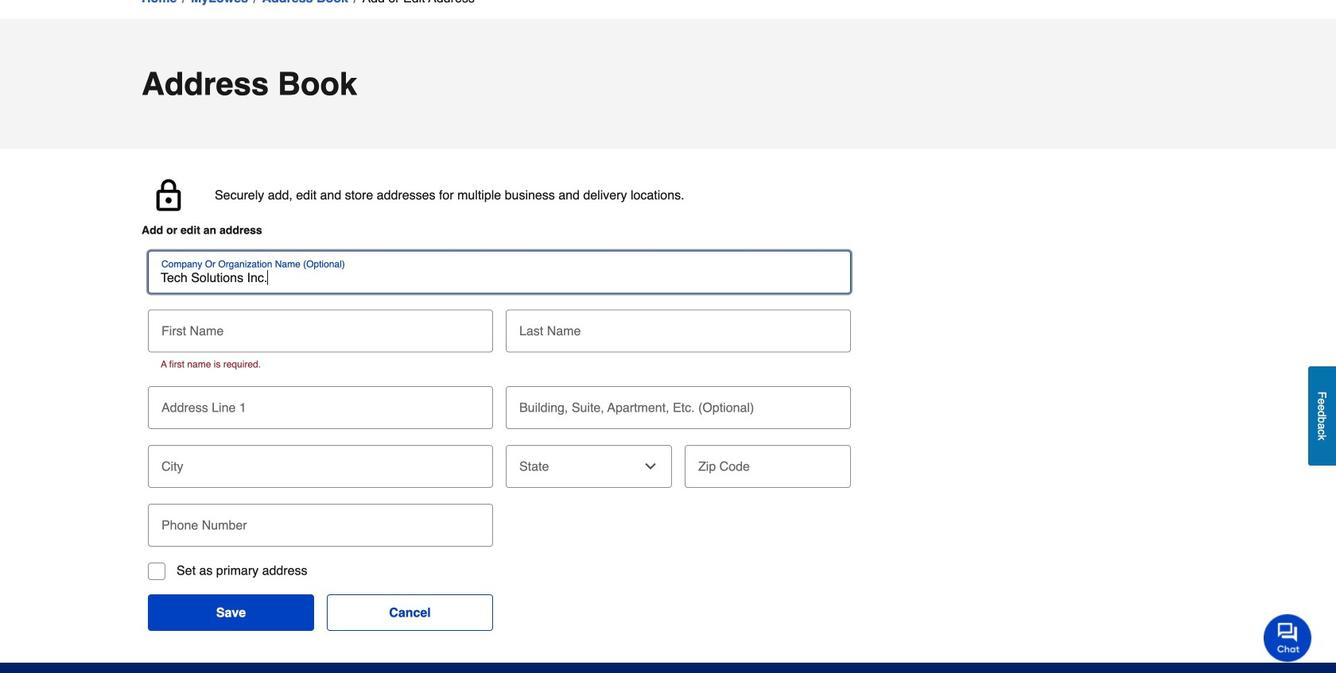 Task type: vqa. For each thing, say whether or not it's contained in the screenshot.
"postalCode" "text field" at the right bottom of page
yes



Task type: describe. For each thing, give the bounding box(es) containing it.
City text field
[[154, 446, 487, 481]]

chat invite button image
[[1264, 614, 1313, 663]]

line2 text field
[[512, 387, 845, 422]]

FirstName text field
[[154, 310, 487, 345]]

phoneNumber text field
[[154, 504, 487, 539]]



Task type: locate. For each thing, give the bounding box(es) containing it.
postalCode text field
[[691, 446, 845, 481]]

main content
[[0, 0, 1337, 664]]

companyName text field
[[154, 270, 845, 286]]

LastName text field
[[512, 310, 845, 345]]

line1 text field
[[154, 387, 487, 422]]



